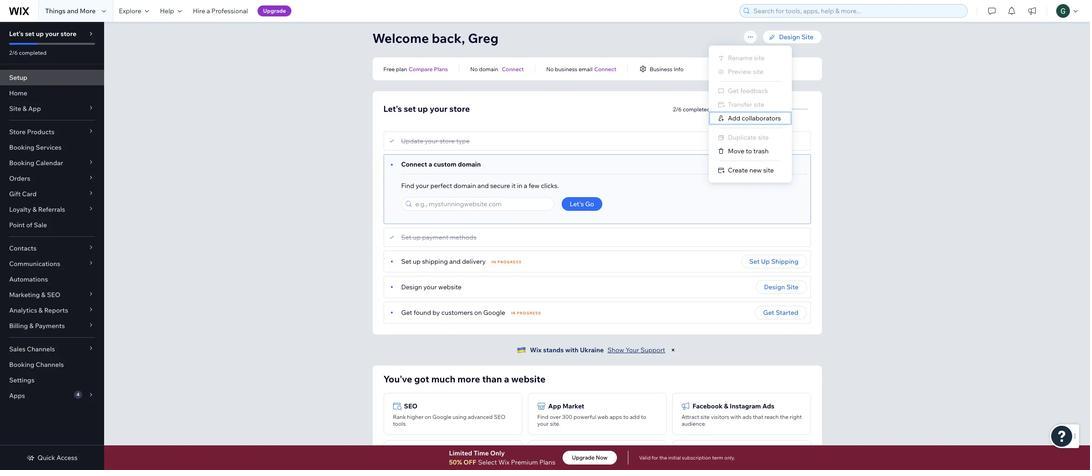 Task type: describe. For each thing, give the bounding box(es) containing it.
update
[[401, 137, 423, 145]]

store inside sidebar element
[[60, 30, 76, 38]]

1 horizontal spatial seo
[[404, 402, 418, 411]]

in for set up shipping and delivery
[[492, 260, 496, 264]]

business left the email
[[555, 66, 578, 72]]

customers
[[441, 309, 473, 317]]

a right 'hire'
[[207, 7, 210, 15]]

chat inside view and reply to all messages and activity via email, chat & more.
[[698, 468, 709, 470]]

Search for tools, apps, help & more... field
[[751, 5, 965, 17]]

add collaborators
[[728, 114, 781, 122]]

0 vertical spatial website
[[438, 283, 462, 291]]

design up found
[[401, 283, 422, 291]]

manage your business from your mobile, chat with visitors & more.
[[393, 461, 509, 470]]

facebook
[[693, 402, 723, 411]]

a right in
[[524, 182, 527, 190]]

site inside popup button
[[9, 105, 21, 113]]

found
[[414, 309, 431, 317]]

your inside find over 300 powerful web apps to add to your site.
[[537, 421, 549, 428]]

connect link for no domain connect
[[502, 65, 524, 73]]

and left activity
[[761, 461, 771, 468]]

2/6 inside sidebar element
[[9, 49, 18, 56]]

create new site
[[728, 166, 774, 174]]

things
[[45, 7, 66, 15]]

contacts
[[9, 244, 37, 253]]

& for loyalty
[[32, 206, 37, 214]]

help
[[160, 7, 174, 15]]

market
[[563, 402, 584, 411]]

up left shipping
[[413, 258, 421, 266]]

your right update
[[425, 137, 438, 145]]

plans inside "limited time only 50% off select wix premium plans"
[[540, 459, 556, 467]]

site for attract site visitors with ads that reach the right audience.
[[701, 414, 710, 421]]

to right add
[[641, 414, 646, 421]]

up up update
[[418, 104, 428, 114]]

back,
[[432, 30, 465, 46]]

and left secure
[[478, 182, 489, 190]]

hire
[[193, 7, 205, 15]]

the inside "attract site visitors with ads that reach the right audience."
[[780, 414, 789, 421]]

preview site button
[[709, 65, 792, 79]]

your
[[626, 346, 639, 354]]

booking for booking calendar
[[9, 159, 34, 167]]

you've
[[383, 374, 412, 385]]

1 horizontal spatial with
[[565, 346, 579, 354]]

for inside get noticed on google by people searching for what your business offers.
[[649, 461, 656, 468]]

get found by customers on google
[[401, 309, 505, 317]]

0 vertical spatial domain
[[479, 66, 498, 72]]

find for find your perfect domain and secure it in a few clicks.
[[401, 182, 414, 190]]

with inside "attract site visitors with ads that reach the right audience."
[[731, 414, 742, 421]]

2 vertical spatial store
[[440, 137, 455, 145]]

set inside sidebar element
[[25, 30, 34, 38]]

0 vertical spatial ads
[[763, 402, 775, 411]]

quick access
[[38, 454, 77, 462]]

duplicate site button
[[709, 131, 792, 144]]

valid
[[639, 455, 651, 461]]

app
[[439, 450, 451, 458]]

add
[[630, 414, 640, 421]]

delivery
[[462, 258, 486, 266]]

in progress for set up shipping and delivery
[[492, 260, 522, 264]]

access
[[57, 454, 77, 462]]

your left perfect
[[416, 182, 429, 190]]

channels for booking channels
[[36, 361, 64, 369]]

no for no business email
[[546, 66, 554, 72]]

booking channels link
[[0, 357, 104, 373]]

upgrade for upgrade now
[[572, 454, 595, 461]]

1 vertical spatial the
[[660, 455, 667, 461]]

to inside view and reply to all messages and activity via email, chat & more.
[[720, 461, 726, 468]]

in for get found by customers on google
[[511, 311, 516, 316]]

1 vertical spatial 2/6
[[673, 106, 682, 113]]

free plan compare plans
[[383, 66, 448, 72]]

professional
[[212, 7, 248, 15]]

visitors inside "attract site visitors with ads that reach the right audience."
[[711, 414, 729, 421]]

and down inbox on the bottom right of the page
[[695, 461, 705, 468]]

manage
[[393, 461, 414, 468]]

audience.
[[682, 421, 706, 428]]

over
[[550, 414, 561, 421]]

create new site button
[[709, 164, 792, 177]]

booking services link
[[0, 140, 104, 155]]

inbox
[[693, 450, 710, 458]]

gift
[[9, 190, 21, 198]]

& for marketing
[[41, 291, 45, 299]]

marketing & seo button
[[0, 287, 104, 303]]

now
[[596, 454, 608, 461]]

time
[[474, 449, 489, 458]]

owner
[[417, 450, 438, 458]]

upgrade for upgrade
[[263, 7, 286, 14]]

subscription
[[682, 455, 711, 461]]

email,
[[682, 468, 697, 470]]

business info button
[[639, 65, 684, 73]]

automations
[[9, 275, 48, 284]]

gift card
[[9, 190, 37, 198]]

connect a custom domain
[[401, 160, 481, 169]]

plan
[[396, 66, 407, 72]]

0 vertical spatial site
[[802, 33, 814, 41]]

get for get found by customers on google
[[401, 309, 412, 317]]

perfect
[[430, 182, 452, 190]]

site right the new
[[763, 166, 774, 174]]

point of sale
[[9, 221, 47, 229]]

your down shipping
[[424, 283, 437, 291]]

gift card button
[[0, 186, 104, 202]]

card
[[22, 190, 37, 198]]

greg
[[468, 30, 499, 46]]

more
[[80, 7, 96, 15]]

business inside get noticed on google by people searching for what your business offers.
[[564, 468, 586, 470]]

sidebar element
[[0, 22, 104, 470]]

clicks.
[[541, 182, 559, 190]]

much
[[431, 374, 455, 385]]

progress for set up shipping and delivery
[[498, 260, 522, 264]]

let's inside button
[[570, 200, 584, 208]]

your inside get noticed on google by people searching for what your business offers.
[[551, 468, 563, 470]]

1 horizontal spatial let's set up your store
[[383, 104, 470, 114]]

transfer site
[[728, 100, 765, 109]]

new
[[750, 166, 762, 174]]

1 vertical spatial app
[[548, 402, 561, 411]]

searching
[[623, 461, 648, 468]]

& inside view and reply to all messages and activity via email, chat & more.
[[711, 468, 714, 470]]

go
[[585, 200, 594, 208]]

welcome back, greg
[[372, 30, 499, 46]]

all
[[727, 461, 733, 468]]

find for find over 300 powerful web apps to add to your site.
[[537, 414, 549, 421]]

from
[[451, 461, 464, 468]]

of
[[26, 221, 32, 229]]

0 vertical spatial on
[[474, 309, 482, 317]]

& for facebook
[[724, 402, 729, 411]]

& for site
[[23, 105, 27, 113]]

site inside button
[[787, 283, 799, 291]]

design site button
[[756, 280, 807, 294]]

facebook & instagram ads
[[693, 402, 775, 411]]

welcome
[[372, 30, 429, 46]]

& for billing
[[29, 322, 34, 330]]

google up the "noticed"
[[548, 450, 571, 458]]

upgrade now button
[[563, 451, 617, 465]]

in
[[517, 182, 522, 190]]

web
[[598, 414, 608, 421]]

attract site visitors with ads that reach the right audience.
[[682, 414, 802, 428]]

booking for booking channels
[[9, 361, 34, 369]]

setup link
[[0, 70, 104, 85]]

right
[[790, 414, 802, 421]]

e.g., mystunningwebsite.com field
[[413, 198, 551, 211]]

show your support button
[[608, 346, 665, 354]]

a left custom
[[429, 160, 432, 169]]

store
[[9, 128, 26, 136]]

shipping
[[422, 258, 448, 266]]

to inside button
[[746, 147, 752, 155]]

reports
[[44, 306, 68, 315]]

1 horizontal spatial website
[[511, 374, 546, 385]]

got
[[414, 374, 429, 385]]

0 vertical spatial by
[[433, 309, 440, 317]]

email
[[579, 66, 593, 72]]

upgrade now
[[572, 454, 608, 461]]

site for rename site
[[754, 54, 765, 62]]

design site inside button
[[764, 283, 799, 291]]



Task type: vqa. For each thing, say whether or not it's contained in the screenshot.
Manage
yes



Task type: locate. For each thing, give the bounding box(es) containing it.
it
[[512, 182, 516, 190]]

app down home link
[[28, 105, 41, 113]]

your down owner
[[415, 461, 426, 468]]

seo right advanced on the bottom of the page
[[494, 414, 505, 421]]

with inside manage your business from your mobile, chat with visitors & more.
[[393, 468, 404, 470]]

up up setup link
[[36, 30, 44, 38]]

& inside popup button
[[23, 105, 27, 113]]

seo up higher
[[404, 402, 418, 411]]

0 vertical spatial in progress
[[492, 260, 522, 264]]

the
[[780, 414, 789, 421], [660, 455, 667, 461]]

2 vertical spatial wix
[[499, 459, 510, 467]]

completed up setup
[[19, 49, 46, 56]]

up inside sidebar element
[[36, 30, 44, 38]]

chat down subscription
[[698, 468, 709, 470]]

1 vertical spatial wix
[[404, 450, 416, 458]]

get for get noticed on google by people searching for what your business offers.
[[537, 461, 547, 468]]

find inside find over 300 powerful web apps to add to your site.
[[537, 414, 549, 421]]

preview site
[[728, 68, 764, 76]]

ads up get noticed on google by people searching for what your business offers.
[[572, 450, 584, 458]]

1 vertical spatial completed
[[683, 106, 711, 113]]

0 vertical spatial set
[[25, 30, 34, 38]]

2 more. from the left
[[715, 468, 730, 470]]

and left more
[[67, 7, 78, 15]]

get left the "noticed"
[[537, 461, 547, 468]]

instagram
[[730, 402, 761, 411]]

1 horizontal spatial in
[[511, 311, 516, 316]]

0 horizontal spatial the
[[660, 455, 667, 461]]

1 horizontal spatial site
[[787, 283, 799, 291]]

progress
[[498, 260, 522, 264], [517, 311, 541, 316]]

on right the customers
[[474, 309, 482, 317]]

get for get feedback
[[728, 87, 739, 95]]

1 connect link from the left
[[502, 65, 524, 73]]

your right the from
[[465, 461, 476, 468]]

booking channels
[[9, 361, 64, 369]]

& inside popup button
[[29, 322, 34, 330]]

0 horizontal spatial completed
[[19, 49, 46, 56]]

set inside set up shipping "button"
[[749, 258, 760, 266]]

to left the all on the bottom right of page
[[720, 461, 726, 468]]

apps
[[9, 392, 25, 400]]

2 connect link from the left
[[594, 65, 616, 73]]

0 horizontal spatial chat
[[497, 461, 509, 468]]

tools.
[[393, 421, 407, 428]]

set left payment
[[401, 233, 411, 242]]

analytics & reports
[[9, 306, 68, 315]]

mobile,
[[477, 461, 496, 468]]

1 vertical spatial 2/6 completed
[[673, 106, 711, 113]]

site up preview site button
[[754, 54, 765, 62]]

1 booking from the top
[[9, 143, 34, 152]]

2 horizontal spatial let's
[[570, 200, 584, 208]]

loyalty & referrals button
[[0, 202, 104, 217]]

0 horizontal spatial no
[[470, 66, 478, 72]]

1 horizontal spatial set
[[404, 104, 416, 114]]

get inside get started button
[[763, 309, 774, 317]]

google inside the rank higher on google using advanced seo tools.
[[433, 414, 451, 421]]

menu containing rename site
[[709, 51, 792, 177]]

1 vertical spatial plans
[[540, 459, 556, 467]]

your down things
[[45, 30, 59, 38]]

let's up setup
[[9, 30, 24, 38]]

0 vertical spatial in
[[492, 260, 496, 264]]

google right the customers
[[483, 309, 505, 317]]

0 vertical spatial progress
[[498, 260, 522, 264]]

0 horizontal spatial set
[[25, 30, 34, 38]]

quick access button
[[27, 454, 77, 462]]

& down home
[[23, 105, 27, 113]]

get inside get feedback button
[[728, 87, 739, 95]]

visitors inside manage your business from your mobile, chat with visitors & more.
[[405, 468, 424, 470]]

get inside get noticed on google by people searching for what your business offers.
[[537, 461, 547, 468]]

0 vertical spatial channels
[[27, 345, 55, 354]]

with right stands
[[565, 346, 579, 354]]

0 vertical spatial visitors
[[711, 414, 729, 421]]

design inside button
[[764, 283, 785, 291]]

2/6 completed up setup
[[9, 49, 46, 56]]

site down rename site button
[[753, 68, 764, 76]]

let's inside sidebar element
[[9, 30, 24, 38]]

& right facebook
[[724, 402, 729, 411]]

0 horizontal spatial on
[[425, 414, 431, 421]]

help button
[[155, 0, 187, 22]]

0 horizontal spatial website
[[438, 283, 462, 291]]

1 horizontal spatial connect link
[[594, 65, 616, 73]]

to left trash
[[746, 147, 752, 155]]

1 horizontal spatial visitors
[[711, 414, 729, 421]]

site inside "attract site visitors with ads that reach the right audience."
[[701, 414, 710, 421]]

trash
[[754, 147, 769, 155]]

1 vertical spatial let's
[[383, 104, 402, 114]]

0 horizontal spatial app
[[28, 105, 41, 113]]

set for set up shipping and delivery
[[401, 258, 411, 266]]

let's set up your store inside sidebar element
[[9, 30, 76, 38]]

messages
[[734, 461, 760, 468]]

2 horizontal spatial connect
[[594, 66, 616, 72]]

& down owner
[[425, 468, 428, 470]]

your up update your store type
[[430, 104, 448, 114]]

sales channels button
[[0, 342, 104, 357]]

apps
[[610, 414, 622, 421]]

wix stands with ukraine show your support
[[530, 346, 665, 354]]

1 horizontal spatial 2/6
[[673, 106, 682, 113]]

ads
[[743, 414, 752, 421]]

view and reply to all messages and activity via email, chat & more.
[[682, 461, 799, 470]]

store left 'type'
[[440, 137, 455, 145]]

rename
[[728, 54, 753, 62]]

2 vertical spatial booking
[[9, 361, 34, 369]]

design up rename site button
[[779, 33, 800, 41]]

1 vertical spatial let's set up your store
[[383, 104, 470, 114]]

booking calendar
[[9, 159, 63, 167]]

completed inside sidebar element
[[19, 49, 46, 56]]

& inside manage your business from your mobile, chat with visitors & more.
[[425, 468, 428, 470]]

on for seo
[[425, 414, 431, 421]]

a right than
[[504, 374, 509, 385]]

booking calendar button
[[0, 155, 104, 171]]

channels inside sales channels popup button
[[27, 345, 55, 354]]

0 vertical spatial upgrade
[[263, 7, 286, 14]]

booking up orders
[[9, 159, 34, 167]]

get feedback
[[728, 87, 768, 95]]

sales
[[9, 345, 25, 354]]

0 vertical spatial plans
[[434, 66, 448, 72]]

wix for wix owner app
[[404, 450, 416, 458]]

2 vertical spatial domain
[[454, 182, 476, 190]]

wix up 'manage'
[[404, 450, 416, 458]]

2 horizontal spatial wix
[[530, 346, 542, 354]]

connect link for no business email connect
[[594, 65, 616, 73]]

settings
[[9, 376, 34, 385]]

1 vertical spatial ads
[[572, 450, 584, 458]]

domain up find your perfect domain and secure it in a few clicks. on the top of the page
[[458, 160, 481, 169]]

people
[[604, 461, 622, 468]]

0 horizontal spatial let's
[[9, 30, 24, 38]]

website right than
[[511, 374, 546, 385]]

find over 300 powerful web apps to add to your site.
[[537, 414, 646, 428]]

sales channels
[[9, 345, 55, 354]]

orders button
[[0, 171, 104, 186]]

plans
[[434, 66, 448, 72], [540, 459, 556, 467]]

0 vertical spatial booking
[[9, 143, 34, 152]]

in progress for get found by customers on google
[[511, 311, 541, 316]]

0 vertical spatial store
[[60, 30, 76, 38]]

2/6 completed down info on the right
[[673, 106, 711, 113]]

set left shipping
[[401, 258, 411, 266]]

chat inside manage your business from your mobile, chat with visitors & more.
[[497, 461, 509, 468]]

0 horizontal spatial upgrade
[[263, 7, 286, 14]]

on down google ads
[[569, 461, 575, 468]]

1 horizontal spatial find
[[537, 414, 549, 421]]

set up shipping button
[[741, 255, 807, 269]]

site
[[802, 33, 814, 41], [9, 105, 21, 113], [787, 283, 799, 291]]

upgrade up offers.
[[572, 454, 595, 461]]

site for preview site
[[753, 68, 764, 76]]

off
[[464, 459, 476, 467]]

1 horizontal spatial more.
[[715, 468, 730, 470]]

quick
[[38, 454, 55, 462]]

payment
[[422, 233, 449, 242]]

home
[[9, 89, 27, 97]]

point of sale link
[[0, 217, 104, 233]]

by inside get noticed on google by people searching for what your business offers.
[[596, 461, 603, 468]]

stands
[[543, 346, 564, 354]]

& right loyalty
[[32, 206, 37, 214]]

up left payment
[[413, 233, 421, 242]]

wix left stands
[[530, 346, 542, 354]]

communications button
[[0, 256, 104, 272]]

1 horizontal spatial by
[[596, 461, 603, 468]]

only
[[490, 449, 505, 458]]

& for analytics
[[39, 306, 43, 315]]

site up collaborators at the top
[[754, 100, 765, 109]]

3 booking from the top
[[9, 361, 34, 369]]

transfer site button
[[709, 98, 792, 111]]

0 vertical spatial seo
[[47, 291, 60, 299]]

2 horizontal spatial on
[[569, 461, 575, 468]]

1 horizontal spatial let's
[[383, 104, 402, 114]]

0 vertical spatial wix
[[530, 346, 542, 354]]

2/6 completed inside sidebar element
[[9, 49, 46, 56]]

site
[[754, 54, 765, 62], [753, 68, 764, 76], [754, 100, 765, 109], [758, 133, 769, 142], [763, 166, 774, 174], [701, 414, 710, 421]]

1 no from the left
[[470, 66, 478, 72]]

2 vertical spatial seo
[[494, 414, 505, 421]]

duplicate site
[[728, 133, 769, 142]]

plans right the compare
[[434, 66, 448, 72]]

duplicate
[[728, 133, 757, 142]]

info
[[674, 66, 684, 72]]

marketing & seo
[[9, 291, 60, 299]]

1 vertical spatial in progress
[[511, 311, 541, 316]]

business down google ads
[[564, 468, 586, 470]]

get up transfer
[[728, 87, 739, 95]]

1 horizontal spatial ads
[[763, 402, 775, 411]]

referrals
[[38, 206, 65, 214]]

with down facebook & instagram ads
[[731, 414, 742, 421]]

seo inside the rank higher on google using advanced seo tools.
[[494, 414, 505, 421]]

2 no from the left
[[546, 66, 554, 72]]

no left the email
[[546, 66, 554, 72]]

&
[[23, 105, 27, 113], [32, 206, 37, 214], [41, 291, 45, 299], [39, 306, 43, 315], [29, 322, 34, 330], [724, 402, 729, 411], [425, 468, 428, 470], [711, 468, 714, 470]]

0 vertical spatial the
[[780, 414, 789, 421]]

0 horizontal spatial site
[[9, 105, 21, 113]]

few
[[529, 182, 540, 190]]

0 horizontal spatial connect
[[401, 160, 427, 169]]

premium
[[511, 459, 538, 467]]

1 vertical spatial design site
[[764, 283, 799, 291]]

google left now
[[576, 461, 595, 468]]

get left found
[[401, 309, 412, 317]]

site for transfer site
[[754, 100, 765, 109]]

type
[[456, 137, 470, 145]]

shipping
[[771, 258, 799, 266]]

your right what at the bottom of the page
[[551, 468, 563, 470]]

upgrade right professional
[[263, 7, 286, 14]]

menu
[[709, 51, 792, 177]]

0 vertical spatial design site
[[779, 33, 814, 41]]

2/6 up setup
[[9, 49, 18, 56]]

get
[[728, 87, 739, 95], [401, 309, 412, 317], [763, 309, 774, 317], [537, 461, 547, 468]]

compare plans link
[[409, 65, 448, 73]]

the left right
[[780, 414, 789, 421]]

show
[[608, 346, 624, 354]]

let's set up your store down things
[[9, 30, 76, 38]]

find left perfect
[[401, 182, 414, 190]]

channels up settings link
[[36, 361, 64, 369]]

set up shipping and delivery
[[401, 258, 486, 266]]

0 horizontal spatial in
[[492, 260, 496, 264]]

app inside popup button
[[28, 105, 41, 113]]

set up update
[[404, 104, 416, 114]]

for right searching
[[649, 461, 656, 468]]

payments
[[35, 322, 65, 330]]

hire a professional link
[[187, 0, 253, 22]]

1 horizontal spatial completed
[[683, 106, 711, 113]]

1 vertical spatial store
[[449, 104, 470, 114]]

upgrade inside 'button'
[[263, 7, 286, 14]]

more. down app on the left of the page
[[430, 468, 444, 470]]

domain right perfect
[[454, 182, 476, 190]]

& left "reports"
[[39, 306, 43, 315]]

set for set up shipping
[[749, 258, 760, 266]]

1 vertical spatial seo
[[404, 402, 418, 411]]

upgrade inside button
[[572, 454, 595, 461]]

domain for perfect
[[454, 182, 476, 190]]

on right higher
[[425, 414, 431, 421]]

1 vertical spatial progress
[[517, 311, 541, 316]]

point
[[9, 221, 25, 229]]

1 vertical spatial in
[[511, 311, 516, 316]]

visitors down facebook
[[711, 414, 729, 421]]

set for set up payment methods
[[401, 233, 411, 242]]

more.
[[430, 468, 444, 470], [715, 468, 730, 470]]

free
[[383, 66, 395, 72]]

0 horizontal spatial connect link
[[502, 65, 524, 73]]

domain down greg
[[479, 66, 498, 72]]

your
[[45, 30, 59, 38], [430, 104, 448, 114], [425, 137, 438, 145], [416, 182, 429, 190], [424, 283, 437, 291], [537, 421, 549, 428], [415, 461, 426, 468], [465, 461, 476, 468], [551, 468, 563, 470]]

0 vertical spatial let's
[[9, 30, 24, 38]]

2 vertical spatial on
[[569, 461, 575, 468]]

loyalty
[[9, 206, 31, 214]]

1 horizontal spatial on
[[474, 309, 482, 317]]

seo inside dropdown button
[[47, 291, 60, 299]]

more. inside view and reply to all messages and activity via email, chat & more.
[[715, 468, 730, 470]]

1 vertical spatial channels
[[36, 361, 64, 369]]

0 vertical spatial let's set up your store
[[9, 30, 76, 38]]

on for google ads
[[569, 461, 575, 468]]

find left over
[[537, 414, 549, 421]]

store down things and more
[[60, 30, 76, 38]]

get for get started
[[763, 309, 774, 317]]

2 horizontal spatial site
[[802, 33, 814, 41]]

store up 'type'
[[449, 104, 470, 114]]

2 booking from the top
[[9, 159, 34, 167]]

reach
[[765, 414, 779, 421]]

1 vertical spatial website
[[511, 374, 546, 385]]

1 horizontal spatial chat
[[698, 468, 709, 470]]

store products
[[9, 128, 54, 136]]

on inside the rank higher on google using advanced seo tools.
[[425, 414, 431, 421]]

site for duplicate site
[[758, 133, 769, 142]]

plans up what at the bottom of the page
[[540, 459, 556, 467]]

let's set up your store up update your store type
[[383, 104, 470, 114]]

business inside manage your business from your mobile, chat with visitors & more.
[[428, 461, 450, 468]]

your inside sidebar element
[[45, 30, 59, 38]]

progress for get found by customers on google
[[517, 311, 541, 316]]

set left up
[[749, 258, 760, 266]]

preview
[[728, 68, 752, 76]]

0 horizontal spatial 2/6 completed
[[9, 49, 46, 56]]

1 horizontal spatial plans
[[540, 459, 556, 467]]

seo up the analytics & reports dropdown button
[[47, 291, 60, 299]]

1 horizontal spatial connect
[[502, 66, 524, 72]]

site.
[[550, 421, 560, 428]]

products
[[27, 128, 54, 136]]

domain for custom
[[458, 160, 481, 169]]

1 horizontal spatial upgrade
[[572, 454, 595, 461]]

set up payment methods
[[401, 233, 477, 242]]

valid for the initial subscription term only.
[[639, 455, 735, 461]]

1 vertical spatial site
[[9, 105, 21, 113]]

support
[[641, 346, 665, 354]]

for right valid
[[652, 455, 658, 461]]

& right billing
[[29, 322, 34, 330]]

for
[[652, 455, 658, 461], [649, 461, 656, 468]]

wix down only
[[499, 459, 510, 467]]

& up analytics & reports
[[41, 291, 45, 299]]

channels up booking channels
[[27, 345, 55, 354]]

0 vertical spatial with
[[565, 346, 579, 354]]

started
[[776, 309, 799, 317]]

1 vertical spatial by
[[596, 461, 603, 468]]

get noticed on google by people searching for what your business offers.
[[537, 461, 656, 470]]

design down set up shipping "button"
[[764, 283, 785, 291]]

1 vertical spatial upgrade
[[572, 454, 595, 461]]

1 more. from the left
[[430, 468, 444, 470]]

booking for booking services
[[9, 143, 34, 152]]

set up setup
[[25, 30, 34, 38]]

get left started
[[763, 309, 774, 317]]

visitors down owner
[[405, 468, 424, 470]]

google inside get noticed on google by people searching for what your business offers.
[[576, 461, 595, 468]]

0 vertical spatial 2/6 completed
[[9, 49, 46, 56]]

create
[[728, 166, 748, 174]]

more. inside manage your business from your mobile, chat with visitors & more.
[[430, 468, 444, 470]]

wix inside "limited time only 50% off select wix premium plans"
[[499, 459, 510, 467]]

no for no domain
[[470, 66, 478, 72]]

on inside get noticed on google by people searching for what your business offers.
[[569, 461, 575, 468]]

0 horizontal spatial wix
[[404, 450, 416, 458]]

1 vertical spatial domain
[[458, 160, 481, 169]]

2 horizontal spatial with
[[731, 414, 742, 421]]

and left delivery
[[449, 258, 461, 266]]

move
[[728, 147, 745, 155]]

0 horizontal spatial seo
[[47, 291, 60, 299]]

0 vertical spatial find
[[401, 182, 414, 190]]

channels inside booking channels link
[[36, 361, 64, 369]]

0 horizontal spatial ads
[[572, 450, 584, 458]]

booking down store
[[9, 143, 34, 152]]

on
[[474, 309, 482, 317], [425, 414, 431, 421], [569, 461, 575, 468]]

app up over
[[548, 402, 561, 411]]

no
[[470, 66, 478, 72], [546, 66, 554, 72]]

to left add
[[623, 414, 629, 421]]

2 vertical spatial let's
[[570, 200, 584, 208]]

wix for wix stands with ukraine show your support
[[530, 346, 542, 354]]

channels for sales channels
[[27, 345, 55, 354]]

0 horizontal spatial by
[[433, 309, 440, 317]]

0 horizontal spatial plans
[[434, 66, 448, 72]]

higher
[[407, 414, 424, 421]]

ads up reach
[[763, 402, 775, 411]]

0 vertical spatial 2/6
[[9, 49, 18, 56]]

1 vertical spatial set
[[404, 104, 416, 114]]

2/6
[[9, 49, 18, 56], [673, 106, 682, 113]]

settings link
[[0, 373, 104, 388]]

the left 'initial'
[[660, 455, 667, 461]]

site up trash
[[758, 133, 769, 142]]

site inside button
[[754, 54, 765, 62]]

0 horizontal spatial more.
[[430, 468, 444, 470]]

booking inside dropdown button
[[9, 159, 34, 167]]

0 horizontal spatial let's set up your store
[[9, 30, 76, 38]]



